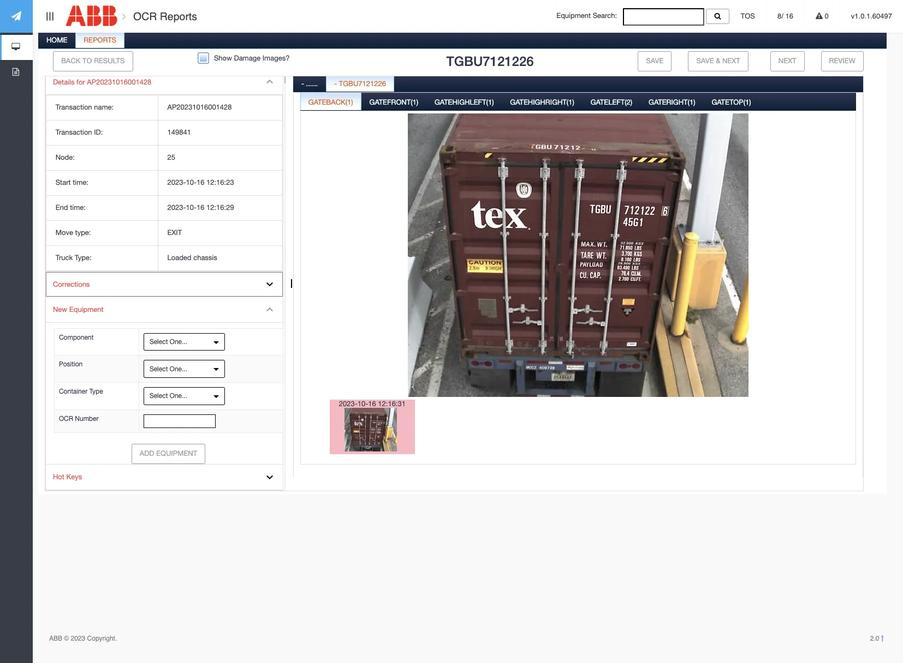 Task type: locate. For each thing, give the bounding box(es) containing it.
details
[[53, 78, 75, 86]]

row group
[[46, 96, 282, 271]]

home link
[[39, 30, 75, 52]]

2 select from the top
[[150, 366, 168, 373]]

0 horizontal spatial next
[[722, 57, 740, 65]]

1 vertical spatial transaction
[[56, 128, 92, 137]]

0 horizontal spatial -
[[301, 80, 304, 88]]

10- for 12:16:23
[[186, 179, 197, 187]]

search image
[[714, 12, 721, 20]]

ap20231016001428 up 149841
[[167, 103, 232, 112]]

1 - from the left
[[301, 80, 304, 88]]

save up "gateright(1)"
[[646, 57, 664, 65]]

save & next
[[696, 57, 740, 65]]

select one... for container type
[[150, 393, 187, 400]]

navigation
[[0, 0, 33, 85]]

save left & at the top
[[696, 57, 714, 65]]

1 vertical spatial equipment
[[69, 306, 104, 314]]

- ......
[[301, 80, 318, 88]]

ap20231016001428 down results at the top
[[87, 78, 151, 86]]

None field
[[623, 8, 704, 26]]

time: for end time:
[[70, 204, 86, 212]]

time:
[[73, 179, 88, 187], [70, 204, 86, 212]]

2023- up exit
[[167, 204, 186, 212]]

2 vertical spatial 10-
[[358, 400, 368, 408]]

149841
[[167, 128, 191, 137]]

gatehighright(1)
[[510, 98, 574, 106]]

2 transaction from the top
[[56, 128, 92, 137]]

0 vertical spatial select
[[150, 338, 168, 346]]

tgbu7121226 up gatehighleft(1)
[[446, 53, 534, 69]]

1 vertical spatial 2023-
[[167, 204, 186, 212]]

1 select from the top
[[150, 338, 168, 346]]

tgbu7121226 tab list
[[37, 30, 887, 499]]

hot keys
[[53, 473, 82, 482]]

16
[[785, 12, 793, 20], [197, 179, 204, 187], [197, 204, 204, 212], [368, 400, 376, 408]]

menu
[[45, 69, 283, 491]]

select for component
[[150, 338, 168, 346]]

1 vertical spatial one...
[[170, 366, 187, 373]]

1 vertical spatial ocr
[[59, 416, 73, 423]]

equipment right new on the left top of the page
[[69, 306, 104, 314]]

16 left 12:16:31
[[368, 400, 376, 408]]

0 vertical spatial one...
[[170, 338, 187, 346]]

1 vertical spatial select one...
[[150, 366, 187, 373]]

-
[[301, 80, 304, 88], [334, 80, 337, 88]]

tgbu7121226
[[446, 53, 534, 69], [339, 80, 386, 88]]

10- left 12:16:31
[[358, 400, 368, 408]]

16 right 8/
[[785, 12, 793, 20]]

show damage images?
[[214, 54, 290, 62]]

1 menu item from the top
[[46, 70, 283, 272]]

3 select one... from the top
[[150, 393, 187, 400]]

v1.0.1.60497
[[851, 12, 892, 20]]

equipment for add equipment
[[156, 450, 197, 458]]

10- down 2023-10-16 12:16:23
[[186, 204, 197, 212]]

0 vertical spatial reports
[[160, 10, 197, 22]]

2 vertical spatial 2023-
[[339, 400, 358, 408]]

one...
[[170, 338, 187, 346], [170, 366, 187, 373], [170, 393, 187, 400]]

1 horizontal spatial ocr
[[133, 10, 157, 22]]

1 horizontal spatial save
[[696, 57, 714, 65]]

0 vertical spatial 10-
[[186, 179, 197, 187]]

chassis
[[193, 254, 217, 262]]

2023-
[[167, 179, 186, 187], [167, 204, 186, 212], [339, 400, 358, 408]]

16 for 2023-10-16 12:16:31
[[368, 400, 376, 408]]

1 vertical spatial time:
[[70, 204, 86, 212]]

©
[[64, 636, 69, 643]]

gateright(1) link
[[641, 92, 703, 114]]

menu inside tgbu7121226 tab list
[[45, 69, 283, 491]]

0 vertical spatial ocr
[[133, 10, 157, 22]]

time: right 'end'
[[70, 204, 86, 212]]

transaction up transaction id:
[[56, 103, 92, 112]]

1 horizontal spatial tgbu7121226
[[446, 53, 534, 69]]

menu item containing details for ap20231016001428
[[46, 70, 283, 272]]

ocr number
[[59, 416, 99, 423]]

add equipment button
[[131, 445, 205, 465]]

0
[[823, 12, 829, 20]]

type:
[[75, 229, 91, 237]]

1 horizontal spatial next
[[779, 57, 796, 65]]

move type:
[[56, 229, 91, 237]]

16 left 12:16:23
[[197, 179, 204, 187]]

gatetop(1) link
[[704, 92, 759, 114]]

0 horizontal spatial ocr
[[59, 416, 73, 423]]

ocr
[[133, 10, 157, 22], [59, 416, 73, 423]]

equipment up hot keys link
[[156, 450, 197, 458]]

2023- down '25'
[[167, 179, 186, 187]]

reports inside tgbu7121226 tab list
[[84, 36, 116, 44]]

damage
[[234, 54, 261, 62]]

end
[[56, 204, 68, 212]]

start
[[56, 179, 71, 187]]

equipment left search:
[[557, 12, 591, 20]]

equipment inside new equipment link
[[69, 306, 104, 314]]

1 one... from the top
[[170, 338, 187, 346]]

3 select from the top
[[150, 393, 168, 400]]

10- up 2023-10-16 12:16:29 on the left of the page
[[186, 179, 197, 187]]

1 vertical spatial ap20231016001428
[[167, 103, 232, 112]]

corrections link
[[46, 272, 283, 298]]

2 vertical spatial select
[[150, 393, 168, 400]]

equipment inside add equipment button
[[156, 450, 197, 458]]

results
[[94, 57, 125, 65]]

next
[[722, 57, 740, 65], [779, 57, 796, 65]]

2023- left 12:16:31
[[339, 400, 358, 408]]

gatehighleft(1) link
[[427, 92, 502, 114]]

3 one... from the top
[[170, 393, 187, 400]]

2 menu item from the top
[[46, 298, 283, 465]]

home
[[46, 36, 67, 44]]

1 next from the left
[[722, 57, 740, 65]]

2023- for 2023-10-16 12:16:31
[[339, 400, 358, 408]]

16 left 12:16:29
[[197, 204, 204, 212]]

1 save from the left
[[646, 57, 664, 65]]

transaction
[[56, 103, 92, 112], [56, 128, 92, 137]]

2 - from the left
[[334, 80, 337, 88]]

next right & at the top
[[722, 57, 740, 65]]

hot
[[53, 473, 64, 482]]

10- for 12:16:29
[[186, 204, 197, 212]]

2 vertical spatial equipment
[[156, 450, 197, 458]]

- up gateback(1)
[[334, 80, 337, 88]]

show
[[214, 54, 232, 62]]

1 horizontal spatial -
[[334, 80, 337, 88]]

0 horizontal spatial reports
[[84, 36, 116, 44]]

corrections
[[53, 280, 90, 289]]

abb
[[49, 636, 62, 643]]

menu containing details for ap20231016001428
[[45, 69, 283, 491]]

review
[[829, 57, 855, 65]]

gatetop(1)
[[712, 98, 751, 106]]

1 vertical spatial select
[[150, 366, 168, 373]]

save button
[[638, 51, 672, 71]]

next down 8/ 16 dropdown button
[[779, 57, 796, 65]]

transaction name:
[[56, 103, 114, 112]]

ocr for ocr number
[[59, 416, 73, 423]]

transaction left 'id:'
[[56, 128, 92, 137]]

equipment
[[557, 12, 591, 20], [69, 306, 104, 314], [156, 450, 197, 458]]

10-
[[186, 179, 197, 187], [186, 204, 197, 212], [358, 400, 368, 408]]

save for save & next
[[696, 57, 714, 65]]

time: right the start on the top
[[73, 179, 88, 187]]

ap20231016001428
[[87, 78, 151, 86], [167, 103, 232, 112]]

ap20231016001428 inside row group
[[167, 103, 232, 112]]

warning image
[[816, 13, 823, 20]]

abb © 2023 copyright.
[[49, 636, 117, 643]]

- tgbu7121226
[[334, 80, 386, 88]]

1 horizontal spatial equipment
[[156, 450, 197, 458]]

0 horizontal spatial equipment
[[69, 306, 104, 314]]

one... for component
[[170, 338, 187, 346]]

- left ......
[[301, 80, 304, 88]]

menu item
[[46, 70, 283, 272], [46, 298, 283, 465]]

1 select one... from the top
[[150, 338, 187, 346]]

1 vertical spatial menu item
[[46, 298, 283, 465]]

tgbu7121226 up gatefront(1)
[[339, 80, 386, 88]]

0 horizontal spatial tgbu7121226
[[339, 80, 386, 88]]

None text field
[[144, 415, 216, 429]]

2 horizontal spatial equipment
[[557, 12, 591, 20]]

ocr inside menu item
[[59, 416, 73, 423]]

loaded
[[167, 254, 191, 262]]

1 transaction from the top
[[56, 103, 92, 112]]

transaction for transaction id:
[[56, 128, 92, 137]]

0 vertical spatial select one...
[[150, 338, 187, 346]]

1 vertical spatial reports
[[84, 36, 116, 44]]

row group containing transaction name:
[[46, 96, 282, 271]]

add equipment
[[140, 450, 197, 458]]

truck
[[56, 254, 73, 262]]

1 horizontal spatial ap20231016001428
[[167, 103, 232, 112]]

2 vertical spatial one...
[[170, 393, 187, 400]]

0 vertical spatial tgbu7121226
[[446, 53, 534, 69]]

1 vertical spatial 10-
[[186, 204, 197, 212]]

2 save from the left
[[696, 57, 714, 65]]

12:16:23
[[206, 179, 234, 187]]

0 horizontal spatial save
[[646, 57, 664, 65]]

0 vertical spatial 2023-
[[167, 179, 186, 187]]

for
[[76, 78, 85, 86]]

2 vertical spatial select one...
[[150, 393, 187, 400]]

0 vertical spatial equipment
[[557, 12, 591, 20]]

tab list
[[293, 74, 863, 499], [300, 92, 856, 496]]

0 horizontal spatial ap20231016001428
[[87, 78, 151, 86]]

2 select one... from the top
[[150, 366, 187, 373]]

save & next button
[[688, 51, 748, 71]]

reports
[[160, 10, 197, 22], [84, 36, 116, 44]]

select one...
[[150, 338, 187, 346], [150, 366, 187, 373], [150, 393, 187, 400]]

ocr for ocr reports
[[133, 10, 157, 22]]

0 vertical spatial transaction
[[56, 103, 92, 112]]

0 vertical spatial time:
[[73, 179, 88, 187]]

0 vertical spatial menu item
[[46, 70, 283, 272]]



Task type: vqa. For each thing, say whether or not it's contained in the screenshot.
rightmost Equipment
yes



Task type: describe. For each thing, give the bounding box(es) containing it.
16 for 2023-10-16 12:16:29
[[197, 204, 204, 212]]

end time:
[[56, 204, 86, 212]]

transaction for transaction name:
[[56, 103, 92, 112]]

2023- for 2023-10-16 12:16:23
[[167, 179, 186, 187]]

bars image
[[45, 12, 55, 21]]

new equipment link
[[46, 298, 283, 323]]

start time:
[[56, 179, 88, 187]]

10- for 12:16:31
[[358, 400, 368, 408]]

number
[[75, 416, 99, 423]]

component
[[59, 334, 94, 342]]

review button
[[821, 51, 864, 71]]

copyright.
[[87, 636, 117, 643]]

none text field inside menu item
[[144, 415, 216, 429]]

2023- for 2023-10-16 12:16:29
[[167, 204, 186, 212]]

search:
[[593, 12, 617, 20]]

exit
[[167, 229, 182, 237]]

v1.0.1.60497 button
[[840, 0, 903, 33]]

details for ap20231016001428
[[53, 78, 151, 86]]

gatefront(1)
[[369, 98, 418, 106]]

back to results button
[[53, 51, 133, 71]]

......
[[306, 80, 318, 88]]

gatehighright(1) link
[[503, 92, 582, 114]]

gatefront(1) link
[[362, 92, 426, 114]]

menu item containing new equipment
[[46, 298, 283, 465]]

2023-10-16 12:16:29
[[167, 204, 234, 212]]

to
[[82, 57, 92, 65]]

16 inside dropdown button
[[785, 12, 793, 20]]

type:
[[75, 254, 92, 262]]

new
[[53, 306, 67, 314]]

truck type:
[[56, 254, 92, 262]]

tos button
[[730, 0, 766, 33]]

25
[[167, 154, 175, 162]]

8/ 16 button
[[767, 0, 804, 33]]

2023-10-16 12:16:31
[[339, 400, 406, 408]]

&
[[716, 57, 720, 65]]

12:16:29
[[206, 204, 234, 212]]

details for ap20231016001428 link
[[46, 70, 283, 95]]

16 for 2023-10-16 12:16:23
[[197, 179, 204, 187]]

back to results
[[61, 57, 125, 65]]

one... for container type
[[170, 393, 187, 400]]

tos
[[741, 12, 755, 20]]

- for - tgbu7121226
[[334, 80, 337, 88]]

gateback(1)
[[308, 98, 353, 106]]

2.0
[[870, 636, 881, 643]]

select for container type
[[150, 393, 168, 400]]

gateleft(2)
[[591, 98, 632, 106]]

back
[[61, 57, 80, 65]]

8/ 16
[[778, 12, 793, 20]]

next button
[[770, 51, 805, 71]]

images?
[[263, 54, 290, 62]]

container type
[[59, 388, 103, 396]]

loaded chassis
[[167, 254, 217, 262]]

move
[[56, 229, 73, 237]]

container
[[59, 388, 87, 396]]

type
[[89, 388, 103, 396]]

time: for start time:
[[73, 179, 88, 187]]

new equipment
[[53, 306, 104, 314]]

name:
[[94, 103, 114, 112]]

tab list containing - ......
[[293, 74, 863, 499]]

keys
[[66, 473, 82, 482]]

2023-10-16 12:16:23
[[167, 179, 234, 187]]

node:
[[56, 154, 75, 162]]

select one... for component
[[150, 338, 187, 346]]

2023
[[71, 636, 85, 643]]

0 vertical spatial ap20231016001428
[[87, 78, 151, 86]]

8/
[[778, 12, 784, 20]]

- tgbu7121226 link
[[327, 74, 394, 95]]

gatehighleft(1)
[[435, 98, 494, 106]]

equipment for new equipment
[[69, 306, 104, 314]]

equipment search:
[[557, 12, 623, 20]]

1 vertical spatial tgbu7121226
[[339, 80, 386, 88]]

- ...... link
[[294, 74, 326, 95]]

tab list containing gateback(1)
[[300, 92, 856, 496]]

position
[[59, 361, 83, 369]]

12:16:31
[[378, 400, 406, 408]]

transaction id:
[[56, 128, 103, 137]]

gateback(1) link
[[301, 92, 361, 114]]

reports link
[[76, 30, 124, 52]]

0 button
[[805, 0, 840, 33]]

- for - ......
[[301, 80, 304, 88]]

row group inside tgbu7121226 tab list
[[46, 96, 282, 271]]

hot keys link
[[46, 465, 283, 491]]

2 next from the left
[[779, 57, 796, 65]]

save for save
[[646, 57, 664, 65]]

1 horizontal spatial reports
[[160, 10, 197, 22]]

long arrow up image
[[881, 636, 884, 643]]

2 one... from the top
[[170, 366, 187, 373]]

gateleft(2) link
[[583, 92, 640, 114]]

add
[[140, 450, 154, 458]]

ocr reports
[[130, 10, 197, 22]]



